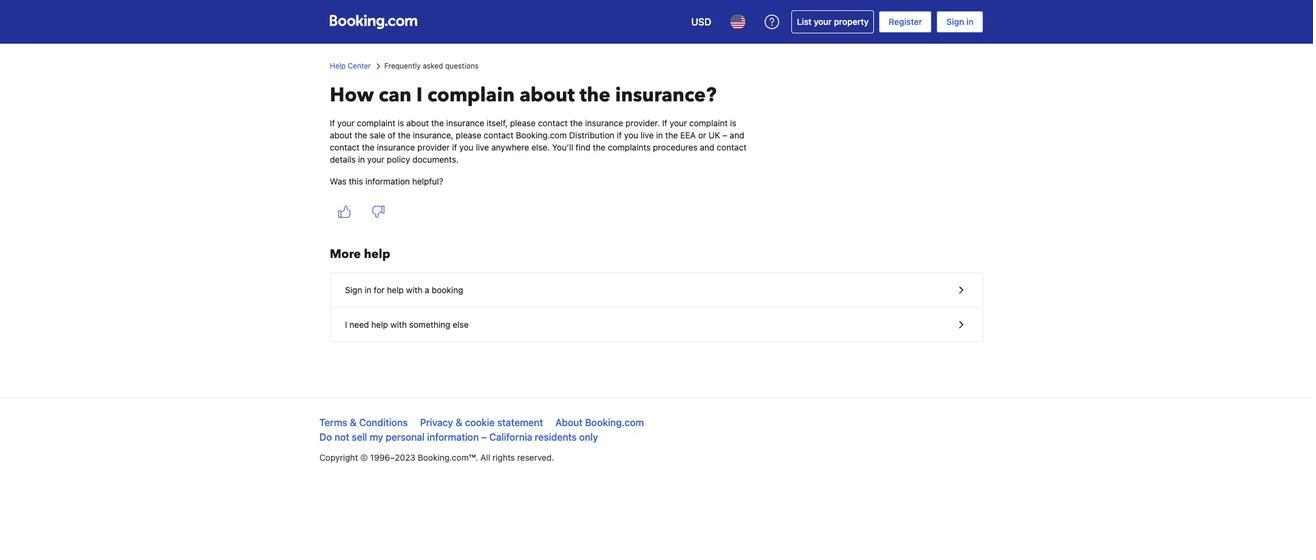 Task type: locate. For each thing, give the bounding box(es) containing it.
1 vertical spatial about
[[406, 118, 429, 128]]

center
[[348, 61, 371, 70]]

&
[[350, 417, 357, 428], [456, 417, 463, 428]]

1 horizontal spatial you
[[624, 130, 638, 140]]

sign for sign in
[[946, 16, 964, 27]]

if
[[330, 118, 335, 128], [662, 118, 667, 128]]

itself,
[[487, 118, 508, 128]]

– right uk
[[723, 130, 727, 140]]

with left something
[[390, 319, 407, 330]]

about up if your complaint is about the insurance itself, please contact the insurance provider. if your complaint is about the sale of the insurance, please contact booking.com distribution if you live in the eea or uk – and contact the insurance provider if you live anywhere else. you'll find the complaints procedures and contact details in your policy documents.
[[520, 82, 575, 109]]

1 vertical spatial and
[[700, 142, 715, 152]]

live down 'provider.'
[[641, 130, 654, 140]]

information down the policy
[[365, 176, 410, 186]]

in
[[966, 16, 974, 27], [656, 130, 663, 140], [358, 154, 365, 165], [365, 285, 371, 295]]

something
[[409, 319, 450, 330]]

if down how on the left top of page
[[330, 118, 335, 128]]

i left need
[[345, 319, 347, 330]]

0 vertical spatial with
[[406, 285, 423, 295]]

booking.com inside if your complaint is about the insurance itself, please contact the insurance provider. if your complaint is about the sale of the insurance, please contact booking.com distribution if you live in the eea or uk – and contact the insurance provider if you live anywhere else. you'll find the complaints procedures and contact details in your policy documents.
[[516, 130, 567, 140]]

insurance down complain
[[446, 118, 484, 128]]

2 horizontal spatial about
[[520, 82, 575, 109]]

0 horizontal spatial if
[[330, 118, 335, 128]]

provider
[[417, 142, 450, 152]]

1 horizontal spatial sign
[[946, 16, 964, 27]]

& up sell
[[350, 417, 357, 428]]

asked
[[423, 61, 443, 70]]

your right the list on the right top of the page
[[814, 16, 832, 27]]

insurance
[[446, 118, 484, 128], [585, 118, 623, 128], [377, 142, 415, 152]]

if right 'provider.'
[[662, 118, 667, 128]]

0 horizontal spatial complaint
[[357, 118, 395, 128]]

about
[[520, 82, 575, 109], [406, 118, 429, 128], [330, 130, 352, 140]]

1 complaint from the left
[[357, 118, 395, 128]]

and down or
[[700, 142, 715, 152]]

contact up details
[[330, 142, 360, 152]]

insurance up the policy
[[377, 142, 415, 152]]

help inside "button"
[[387, 285, 404, 295]]

1996–2023
[[370, 453, 415, 463]]

i inside button
[[345, 319, 347, 330]]

0 vertical spatial information
[[365, 176, 410, 186]]

contact
[[538, 118, 568, 128], [484, 130, 514, 140], [330, 142, 360, 152], [717, 142, 747, 152]]

help right need
[[371, 319, 388, 330]]

booking.com up else.
[[516, 130, 567, 140]]

2 & from the left
[[456, 417, 463, 428]]

about up details
[[330, 130, 352, 140]]

1 & from the left
[[350, 417, 357, 428]]

can
[[379, 82, 411, 109]]

i need help with something else button
[[330, 308, 983, 342]]

with inside button
[[390, 319, 407, 330]]

1 horizontal spatial please
[[510, 118, 536, 128]]

1 vertical spatial information
[[427, 432, 479, 443]]

0 horizontal spatial about
[[330, 130, 352, 140]]

privacy
[[420, 417, 453, 428]]

with inside "button"
[[406, 285, 423, 295]]

live
[[641, 130, 654, 140], [476, 142, 489, 152]]

0 vertical spatial if
[[617, 130, 622, 140]]

information
[[365, 176, 410, 186], [427, 432, 479, 443]]

& up the do not sell my personal information – california residents only link
[[456, 417, 463, 428]]

policy
[[387, 154, 410, 165]]

and right uk
[[730, 130, 744, 140]]

help center
[[330, 61, 371, 70]]

2 is from the left
[[730, 118, 737, 128]]

do
[[319, 432, 332, 443]]

contact down uk
[[717, 142, 747, 152]]

about for complain
[[520, 82, 575, 109]]

your left the policy
[[367, 154, 385, 165]]

1 if from the left
[[330, 118, 335, 128]]

if right provider
[[452, 142, 457, 152]]

sign in link
[[937, 11, 983, 33]]

1 horizontal spatial –
[[723, 130, 727, 140]]

about up insurance,
[[406, 118, 429, 128]]

and
[[730, 130, 744, 140], [700, 142, 715, 152]]

complaint up uk
[[689, 118, 728, 128]]

information inside about booking.com do not sell my personal information – california residents only
[[427, 432, 479, 443]]

about for is
[[406, 118, 429, 128]]

1 horizontal spatial live
[[641, 130, 654, 140]]

you right provider
[[459, 142, 474, 152]]

booking.com
[[516, 130, 567, 140], [585, 417, 644, 428]]

0 horizontal spatial –
[[481, 432, 487, 443]]

eea
[[680, 130, 696, 140]]

questions
[[445, 61, 479, 70]]

1 horizontal spatial i
[[416, 82, 423, 109]]

1 vertical spatial help
[[387, 285, 404, 295]]

1 vertical spatial –
[[481, 432, 487, 443]]

1 vertical spatial if
[[452, 142, 457, 152]]

you up "complaints"
[[624, 130, 638, 140]]

0 vertical spatial –
[[723, 130, 727, 140]]

2 vertical spatial about
[[330, 130, 352, 140]]

sign for sign in for help with a booking
[[345, 285, 362, 295]]

1 vertical spatial you
[[459, 142, 474, 152]]

is
[[398, 118, 404, 128], [730, 118, 737, 128]]

help
[[364, 246, 390, 262], [387, 285, 404, 295], [371, 319, 388, 330]]

1 horizontal spatial if
[[662, 118, 667, 128]]

2 horizontal spatial insurance
[[585, 118, 623, 128]]

complaint up sale on the top of the page
[[357, 118, 395, 128]]

anywhere
[[491, 142, 529, 152]]

your
[[814, 16, 832, 27], [337, 118, 355, 128], [670, 118, 687, 128], [367, 154, 385, 165]]

usd
[[691, 16, 711, 27]]

0 horizontal spatial live
[[476, 142, 489, 152]]

sign inside sign in link
[[946, 16, 964, 27]]

0 horizontal spatial if
[[452, 142, 457, 152]]

your down how on the left top of page
[[337, 118, 355, 128]]

statement
[[497, 417, 543, 428]]

1 horizontal spatial &
[[456, 417, 463, 428]]

uk
[[709, 130, 720, 140]]

information up 'booking.com™.'
[[427, 432, 479, 443]]

1 horizontal spatial booking.com
[[585, 417, 644, 428]]

cookie
[[465, 417, 495, 428]]

1 horizontal spatial about
[[406, 118, 429, 128]]

all
[[480, 453, 490, 463]]

sign inside sign in for help with a booking link
[[345, 285, 362, 295]]

please right insurance,
[[456, 130, 481, 140]]

0 horizontal spatial &
[[350, 417, 357, 428]]

please
[[510, 118, 536, 128], [456, 130, 481, 140]]

sign right 'register' at right top
[[946, 16, 964, 27]]

if up "complaints"
[[617, 130, 622, 140]]

conditions
[[359, 417, 408, 428]]

was
[[330, 176, 346, 186]]

1 horizontal spatial is
[[730, 118, 737, 128]]

please right itself,
[[510, 118, 536, 128]]

1 vertical spatial booking.com
[[585, 417, 644, 428]]

sell
[[352, 432, 367, 443]]

frequently asked questions
[[384, 61, 479, 70]]

your up eea
[[670, 118, 687, 128]]

or
[[698, 130, 706, 140]]

you
[[624, 130, 638, 140], [459, 142, 474, 152]]

0 horizontal spatial and
[[700, 142, 715, 152]]

0 vertical spatial about
[[520, 82, 575, 109]]

i need help with something else
[[345, 319, 469, 330]]

help right for
[[387, 285, 404, 295]]

do not sell my personal information – california residents only link
[[319, 432, 598, 443]]

booking.com up only
[[585, 417, 644, 428]]

0 vertical spatial and
[[730, 130, 744, 140]]

i
[[416, 82, 423, 109], [345, 319, 347, 330]]

1 vertical spatial with
[[390, 319, 407, 330]]

0 horizontal spatial please
[[456, 130, 481, 140]]

– down privacy & cookie statement link
[[481, 432, 487, 443]]

1 horizontal spatial complaint
[[689, 118, 728, 128]]

help right more
[[364, 246, 390, 262]]

–
[[723, 130, 727, 140], [481, 432, 487, 443]]

insurance?
[[615, 82, 716, 109]]

a
[[425, 285, 429, 295]]

property
[[834, 16, 869, 27]]

complaint
[[357, 118, 395, 128], [689, 118, 728, 128]]

list your property
[[797, 16, 869, 27]]

with
[[406, 285, 423, 295], [390, 319, 407, 330]]

1 vertical spatial i
[[345, 319, 347, 330]]

0 horizontal spatial booking.com
[[516, 130, 567, 140]]

sign
[[946, 16, 964, 27], [345, 285, 362, 295]]

i right the can
[[416, 82, 423, 109]]

0 horizontal spatial you
[[459, 142, 474, 152]]

2 vertical spatial help
[[371, 319, 388, 330]]

how
[[330, 82, 374, 109]]

0 vertical spatial please
[[510, 118, 536, 128]]

1 horizontal spatial information
[[427, 432, 479, 443]]

with left a
[[406, 285, 423, 295]]

sign in
[[946, 16, 974, 27]]

0 horizontal spatial sign
[[345, 285, 362, 295]]

if
[[617, 130, 622, 140], [452, 142, 457, 152]]

0 horizontal spatial i
[[345, 319, 347, 330]]

0 horizontal spatial information
[[365, 176, 410, 186]]

0 horizontal spatial is
[[398, 118, 404, 128]]

live left "anywhere"
[[476, 142, 489, 152]]

1 vertical spatial sign
[[345, 285, 362, 295]]

insurance up distribution
[[585, 118, 623, 128]]

sign left for
[[345, 285, 362, 295]]

the
[[580, 82, 610, 109], [431, 118, 444, 128], [570, 118, 583, 128], [355, 130, 367, 140], [398, 130, 411, 140], [665, 130, 678, 140], [362, 142, 375, 152], [593, 142, 606, 152]]

0 vertical spatial booking.com
[[516, 130, 567, 140]]

0 vertical spatial sign
[[946, 16, 964, 27]]

help inside button
[[371, 319, 388, 330]]

register
[[889, 16, 922, 27]]

– inside if your complaint is about the insurance itself, please contact the insurance provider. if your complaint is about the sale of the insurance, please contact booking.com distribution if you live in the eea or uk – and contact the insurance provider if you live anywhere else. you'll find the complaints procedures and contact details in your policy documents.
[[723, 130, 727, 140]]

1 vertical spatial please
[[456, 130, 481, 140]]



Task type: vqa. For each thing, say whether or not it's contained in the screenshot.
the will inside the How long will my refund take? button
no



Task type: describe. For each thing, give the bounding box(es) containing it.
& for terms
[[350, 417, 357, 428]]

0 vertical spatial you
[[624, 130, 638, 140]]

sale
[[370, 130, 385, 140]]

0 vertical spatial help
[[364, 246, 390, 262]]

privacy & cookie statement
[[420, 417, 543, 428]]

else.
[[531, 142, 550, 152]]

about booking.com link
[[555, 417, 644, 428]]

complain
[[427, 82, 515, 109]]

booking.com online hotel reservations image
[[330, 15, 417, 29]]

2 complaint from the left
[[689, 118, 728, 128]]

provider.
[[626, 118, 660, 128]]

list your property link
[[792, 10, 874, 33]]

distribution
[[569, 130, 615, 140]]

0 horizontal spatial insurance
[[377, 142, 415, 152]]

1 vertical spatial live
[[476, 142, 489, 152]]

1 horizontal spatial insurance
[[446, 118, 484, 128]]

find
[[576, 142, 591, 152]]

0 vertical spatial i
[[416, 82, 423, 109]]

procedures
[[653, 142, 698, 152]]

residents
[[535, 432, 577, 443]]

of
[[388, 130, 396, 140]]

was this information helpful?
[[330, 176, 443, 186]]

about booking.com do not sell my personal information – california residents only
[[319, 417, 644, 443]]

1 horizontal spatial if
[[617, 130, 622, 140]]

usd button
[[684, 7, 719, 36]]

my
[[370, 432, 383, 443]]

need
[[349, 319, 369, 330]]

booking.com inside about booking.com do not sell my personal information – california residents only
[[585, 417, 644, 428]]

2 if from the left
[[662, 118, 667, 128]]

booking.com™.
[[418, 453, 478, 463]]

else
[[453, 319, 469, 330]]

frequently
[[384, 61, 421, 70]]

more help
[[330, 246, 390, 262]]

register link
[[879, 11, 932, 33]]

list
[[797, 16, 812, 27]]

terms & conditions link
[[319, 417, 408, 428]]

if your complaint is about the insurance itself, please contact the insurance provider. if your complaint is about the sale of the insurance, please contact booking.com distribution if you live in the eea or uk – and contact the insurance provider if you live anywhere else. you'll find the complaints procedures and contact details in your policy documents.
[[330, 118, 747, 165]]

not
[[335, 432, 349, 443]]

documents.
[[412, 154, 459, 165]]

help center button
[[330, 61, 371, 72]]

in inside "button"
[[365, 285, 371, 295]]

complaints
[[608, 142, 651, 152]]

sign in for help with a booking button
[[330, 273, 983, 308]]

rights
[[493, 453, 515, 463]]

sign in for help with a booking
[[345, 285, 463, 295]]

privacy & cookie statement link
[[420, 417, 543, 428]]

personal
[[386, 432, 425, 443]]

sign in for help with a booking link
[[330, 273, 983, 307]]

insurance,
[[413, 130, 453, 140]]

for
[[374, 285, 385, 295]]

contact up the you'll
[[538, 118, 568, 128]]

how can i complain about the insurance?
[[330, 82, 716, 109]]

about
[[555, 417, 583, 428]]

terms
[[319, 417, 347, 428]]

– inside about booking.com do not sell my personal information – california residents only
[[481, 432, 487, 443]]

california
[[489, 432, 532, 443]]

only
[[579, 432, 598, 443]]

reserved.
[[517, 453, 554, 463]]

0 vertical spatial live
[[641, 130, 654, 140]]

copyright © 1996–2023 booking.com™. all rights reserved.
[[319, 453, 554, 463]]

& for privacy
[[456, 417, 463, 428]]

1 horizontal spatial and
[[730, 130, 744, 140]]

helpful?
[[412, 176, 443, 186]]

1 is from the left
[[398, 118, 404, 128]]

you'll
[[552, 142, 573, 152]]

help
[[330, 61, 346, 70]]

this
[[349, 176, 363, 186]]

©
[[360, 453, 368, 463]]

details
[[330, 154, 356, 165]]

terms & conditions
[[319, 417, 408, 428]]

more
[[330, 246, 361, 262]]

contact down itself,
[[484, 130, 514, 140]]

booking
[[432, 285, 463, 295]]

copyright
[[319, 453, 358, 463]]



